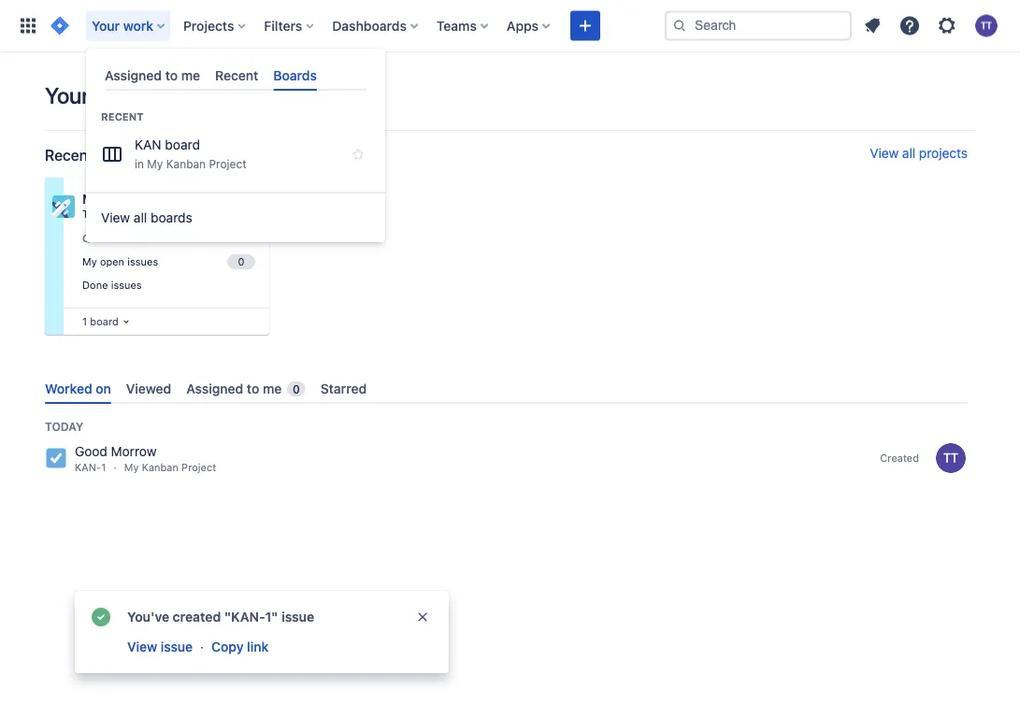 Task type: describe. For each thing, give the bounding box(es) containing it.
team-
[[82, 208, 113, 220]]

view for view all projects
[[870, 145, 899, 161]]

project inside "my kanban project team-managed software"
[[155, 191, 200, 207]]

settings image
[[936, 14, 958, 37]]

1 vertical spatial your work
[[45, 82, 142, 108]]

view all projects link
[[870, 145, 968, 165]]

my left open
[[82, 255, 97, 268]]

1 inside good morrow kan-1 · my kanban project
[[101, 462, 106, 474]]

0 vertical spatial issue
[[281, 609, 314, 625]]

tab list containing worked on
[[37, 373, 975, 404]]

1 vertical spatial assigned to me
[[186, 381, 282, 396]]

1 vertical spatial me
[[263, 381, 282, 396]]

view issue
[[127, 639, 193, 655]]

my inside good morrow kan-1 · my kanban project
[[124, 462, 139, 474]]

in
[[135, 157, 144, 170]]

"kan-
[[224, 609, 265, 625]]

0 vertical spatial issues
[[127, 255, 158, 268]]

1 horizontal spatial projects
[[919, 145, 968, 161]]

good morrow kan-1 · my kanban project
[[75, 444, 216, 474]]

on
[[96, 381, 111, 396]]

worked on
[[45, 381, 111, 396]]

notifications image
[[861, 14, 884, 37]]

1 vertical spatial work
[[94, 82, 142, 108]]

kan
[[135, 137, 161, 153]]

view all boards link
[[86, 199, 385, 237]]

primary element
[[11, 0, 665, 52]]

open
[[100, 255, 124, 268]]

board image
[[119, 314, 133, 329]]

today
[[45, 420, 83, 433]]

recent projects
[[45, 146, 153, 164]]

copy
[[211, 639, 244, 655]]

you've
[[127, 609, 169, 625]]

your profile and settings image
[[975, 14, 998, 37]]

boards
[[151, 210, 192, 226]]

filters button
[[258, 11, 321, 41]]

your inside dropdown button
[[92, 18, 120, 33]]

appswitcher icon image
[[17, 14, 39, 37]]

view for view all boards
[[101, 210, 130, 226]]

view all projects
[[870, 145, 968, 161]]

banner containing your work
[[0, 0, 1020, 52]]

1 vertical spatial your
[[45, 82, 89, 108]]

·
[[114, 462, 117, 474]]

my inside kan board in my kanban project
[[147, 157, 163, 170]]

work inside your work dropdown button
[[123, 18, 153, 33]]

your work inside dropdown button
[[92, 18, 153, 33]]

links
[[119, 232, 150, 245]]

boards
[[273, 67, 317, 83]]

0 vertical spatial me
[[181, 67, 200, 83]]

you've created "kan-1" issue
[[127, 609, 314, 625]]

board for 1
[[90, 315, 119, 327]]

done
[[82, 278, 108, 291]]

1 horizontal spatial assigned
[[186, 381, 243, 396]]

copy link
[[211, 639, 269, 655]]

viewed
[[126, 381, 171, 396]]

1 vertical spatial issues
[[111, 278, 142, 291]]

my kanban project team-managed software
[[82, 191, 203, 220]]

created
[[880, 452, 919, 464]]

view for view issue
[[127, 639, 157, 655]]

1 inside dropdown button
[[82, 315, 87, 327]]



Task type: vqa. For each thing, say whether or not it's contained in the screenshot.
Your
yes



Task type: locate. For each thing, give the bounding box(es) containing it.
all for projects
[[902, 145, 916, 161]]

0 vertical spatial your
[[92, 18, 120, 33]]

jira software image
[[49, 14, 71, 37]]

1 vertical spatial all
[[134, 210, 147, 226]]

projects button
[[178, 11, 253, 41]]

done issues
[[82, 278, 142, 291]]

work left projects
[[123, 18, 153, 33]]

2 vertical spatial project
[[181, 462, 216, 474]]

0 vertical spatial all
[[902, 145, 916, 161]]

board for kan
[[165, 137, 200, 153]]

apps
[[507, 18, 539, 33]]

0 vertical spatial 1
[[82, 315, 87, 327]]

2 vertical spatial recent
[[45, 146, 93, 164]]

starred
[[320, 381, 367, 396]]

search image
[[672, 18, 687, 33]]

your work
[[92, 18, 153, 33], [45, 82, 142, 108]]

1 vertical spatial kanban
[[104, 191, 152, 207]]

quick links
[[82, 232, 150, 245]]

kan board in my kanban project
[[135, 137, 246, 170]]

1"
[[265, 609, 278, 625]]

0 horizontal spatial 1
[[82, 315, 87, 327]]

managed
[[113, 208, 158, 220]]

me
[[181, 67, 200, 83], [263, 381, 282, 396]]

assigned down your work dropdown button at the left
[[105, 67, 162, 83]]

0 vertical spatial kanban
[[166, 157, 206, 170]]

project right ·
[[181, 462, 216, 474]]

kanban inside kan board in my kanban project
[[166, 157, 206, 170]]

my right the "in"
[[147, 157, 163, 170]]

0 horizontal spatial board
[[90, 315, 119, 327]]

to down your work dropdown button at the left
[[165, 67, 178, 83]]

assigned to me left 0
[[186, 381, 282, 396]]

issues down links
[[127, 255, 158, 268]]

1 left ·
[[101, 462, 106, 474]]

work
[[123, 18, 153, 33], [94, 82, 142, 108]]

link
[[247, 639, 269, 655]]

done issues link
[[79, 274, 258, 295]]

0 horizontal spatial recent
[[45, 146, 93, 164]]

your work up recent projects
[[45, 82, 142, 108]]

my up team-
[[82, 191, 101, 207]]

assigned
[[105, 67, 162, 83], [186, 381, 243, 396]]

view
[[870, 145, 899, 161], [101, 210, 130, 226], [127, 639, 157, 655]]

teams button
[[431, 11, 495, 41]]

all
[[902, 145, 916, 161], [134, 210, 147, 226]]

0 horizontal spatial me
[[181, 67, 200, 83]]

issue right 1"
[[281, 609, 314, 625]]

0 horizontal spatial your
[[45, 82, 89, 108]]

help image
[[899, 14, 921, 37]]

recent inside tab list
[[215, 67, 258, 83]]

0 vertical spatial your work
[[92, 18, 153, 33]]

0 vertical spatial recent
[[215, 67, 258, 83]]

1 horizontal spatial all
[[902, 145, 916, 161]]

dismiss image
[[415, 610, 430, 625]]

projects
[[919, 145, 968, 161], [97, 146, 153, 164]]

kanban inside "my kanban project team-managed software"
[[104, 191, 152, 207]]

recent
[[215, 67, 258, 83], [101, 111, 144, 123], [45, 146, 93, 164]]

recent up team-
[[45, 146, 93, 164]]

0 horizontal spatial issue
[[161, 639, 193, 655]]

filters
[[264, 18, 302, 33]]

2 vertical spatial view
[[127, 639, 157, 655]]

0 horizontal spatial projects
[[97, 146, 153, 164]]

all for boards
[[134, 210, 147, 226]]

view issue link
[[125, 636, 195, 658]]

1 horizontal spatial board
[[165, 137, 200, 153]]

2 vertical spatial kanban
[[142, 462, 179, 474]]

1 vertical spatial assigned
[[186, 381, 243, 396]]

tab list containing assigned to me
[[97, 60, 374, 91]]

apps button
[[501, 11, 557, 41]]

1 vertical spatial 1
[[101, 462, 106, 474]]

0 vertical spatial assigned
[[105, 67, 162, 83]]

issues
[[127, 255, 158, 268], [111, 278, 142, 291]]

board
[[165, 137, 200, 153], [90, 315, 119, 327]]

1 board button
[[79, 311, 133, 332]]

kanban
[[166, 157, 206, 170], [104, 191, 152, 207], [142, 462, 179, 474]]

created
[[173, 609, 221, 625]]

0 vertical spatial work
[[123, 18, 153, 33]]

1 down done
[[82, 315, 87, 327]]

my down morrow
[[124, 462, 139, 474]]

0 vertical spatial assigned to me
[[105, 67, 200, 83]]

kanban down morrow
[[142, 462, 179, 474]]

me left 0
[[263, 381, 282, 396]]

project inside good morrow kan-1 · my kanban project
[[181, 462, 216, 474]]

board down done issues
[[90, 315, 119, 327]]

kan-
[[75, 462, 101, 474]]

1 horizontal spatial recent
[[101, 111, 144, 123]]

0 horizontal spatial all
[[134, 210, 147, 226]]

your
[[92, 18, 120, 33], [45, 82, 89, 108]]

1 board
[[82, 315, 119, 327]]

project inside kan board in my kanban project
[[209, 157, 246, 170]]

success image
[[90, 606, 112, 628]]

0 horizontal spatial to
[[165, 67, 178, 83]]

1 vertical spatial board
[[90, 315, 119, 327]]

1 vertical spatial issue
[[161, 639, 193, 655]]

issue down created
[[161, 639, 193, 655]]

1 horizontal spatial issue
[[281, 609, 314, 625]]

banner
[[0, 0, 1020, 52]]

my open issues
[[82, 255, 158, 268]]

0 vertical spatial board
[[165, 137, 200, 153]]

0 vertical spatial tab list
[[97, 60, 374, 91]]

dashboards
[[332, 18, 407, 33]]

your work button
[[86, 11, 172, 41]]

2 horizontal spatial recent
[[215, 67, 258, 83]]

assigned right viewed
[[186, 381, 243, 396]]

board inside dropdown button
[[90, 315, 119, 327]]

worked
[[45, 381, 92, 396]]

1 vertical spatial recent
[[101, 111, 144, 123]]

project
[[209, 157, 246, 170], [155, 191, 200, 207], [181, 462, 216, 474]]

dashboards button
[[327, 11, 425, 41]]

work up kan
[[94, 82, 142, 108]]

me down projects
[[181, 67, 200, 83]]

tab list
[[97, 60, 374, 91], [37, 373, 975, 404]]

create image
[[574, 14, 597, 37]]

project up software
[[155, 191, 200, 207]]

recent up kan
[[101, 111, 144, 123]]

0 vertical spatial to
[[165, 67, 178, 83]]

0 vertical spatial view
[[870, 145, 899, 161]]

kanban inside good morrow kan-1 · my kanban project
[[142, 462, 179, 474]]

board inside kan board in my kanban project
[[165, 137, 200, 153]]

kanban up 'managed'
[[104, 191, 152, 207]]

1 horizontal spatial me
[[263, 381, 282, 396]]

recent down the projects popup button
[[215, 67, 258, 83]]

your up recent projects
[[45, 82, 89, 108]]

star kan board image
[[351, 147, 366, 162]]

assigned to me down your work dropdown button at the left
[[105, 67, 200, 83]]

terry turtle image
[[936, 443, 966, 473]]

your work right jira software icon at the top left of page
[[92, 18, 153, 33]]

morrow
[[111, 444, 156, 459]]

Search field
[[665, 11, 852, 41]]

view all boards
[[101, 210, 192, 226]]

jira software image
[[49, 14, 71, 37]]

0 vertical spatial project
[[209, 157, 246, 170]]

1 vertical spatial project
[[155, 191, 200, 207]]

1 horizontal spatial 1
[[101, 462, 106, 474]]

1 vertical spatial tab list
[[37, 373, 975, 404]]

1 vertical spatial view
[[101, 210, 130, 226]]

board right kan
[[165, 137, 200, 153]]

issue
[[281, 609, 314, 625], [161, 639, 193, 655]]

projects
[[183, 18, 234, 33]]

quick
[[82, 232, 116, 245]]

project up view all boards link
[[209, 157, 246, 170]]

1 vertical spatial to
[[247, 381, 259, 396]]

1
[[82, 315, 87, 327], [101, 462, 106, 474]]

0 horizontal spatial assigned
[[105, 67, 162, 83]]

my open issues link
[[79, 251, 258, 272]]

to
[[165, 67, 178, 83], [247, 381, 259, 396]]

issues down "my open issues"
[[111, 278, 142, 291]]

your right jira software icon at the top left of page
[[92, 18, 120, 33]]

software
[[161, 208, 203, 220]]

copy link button
[[210, 636, 270, 658]]

my inside "my kanban project team-managed software"
[[82, 191, 101, 207]]

kanban right the "in"
[[166, 157, 206, 170]]

good
[[75, 444, 107, 459]]

my
[[147, 157, 163, 170], [82, 191, 101, 207], [82, 255, 97, 268], [124, 462, 139, 474]]

1 horizontal spatial your
[[92, 18, 120, 33]]

teams
[[437, 18, 477, 33]]

1 horizontal spatial to
[[247, 381, 259, 396]]

to left 0
[[247, 381, 259, 396]]

0
[[293, 382, 300, 396]]

assigned to me
[[105, 67, 200, 83], [186, 381, 282, 396]]



